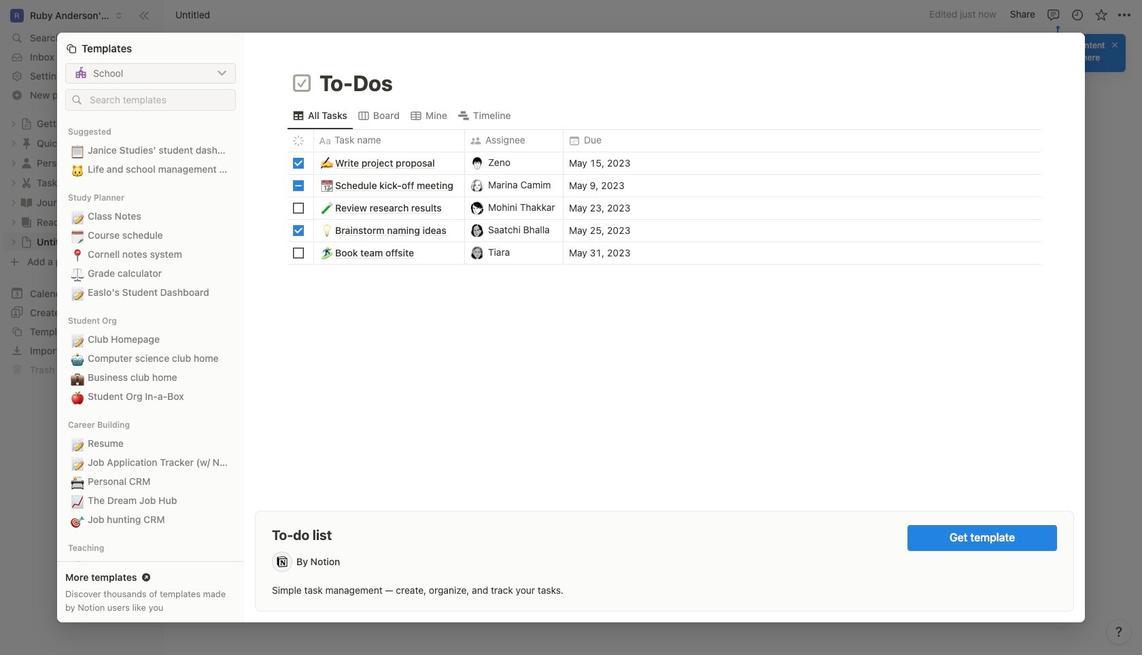 Task type: locate. For each thing, give the bounding box(es) containing it.
📝 image up 📇 image on the left bottom of the page
[[71, 435, 84, 453]]

🎯 image
[[71, 511, 84, 529]]

0 vertical spatial 📝 image
[[71, 208, 84, 226]]

📝 image for 📇 image on the left bottom of the page
[[71, 435, 84, 453]]

2 📝 image from the top
[[71, 284, 84, 302]]

💼 image
[[71, 369, 84, 387]]

0 vertical spatial 📝 image
[[71, 331, 84, 349]]

📝 image up "🗓" "image"
[[71, 208, 84, 226]]

📈 image
[[71, 492, 84, 510]]

👋 image
[[71, 558, 84, 576]]

2 vertical spatial 📝 image
[[71, 435, 84, 453]]

1 vertical spatial 📝 image
[[71, 284, 84, 302]]

📝 image for 📍 icon
[[71, 208, 84, 226]]

📝 image up 📇 image on the left bottom of the page
[[71, 454, 84, 472]]

📝 image down ⚖️ 'icon'
[[71, 284, 84, 302]]

📝 image
[[71, 331, 84, 349], [71, 454, 84, 472]]

1 📝 image from the top
[[71, 331, 84, 349]]

📝 image
[[71, 208, 84, 226], [71, 284, 84, 302], [71, 435, 84, 453]]

page icon image
[[291, 72, 313, 94]]

🤖 image
[[71, 350, 84, 368]]

📝 image up 🤖 image
[[71, 331, 84, 349]]

menu
[[412, 450, 780, 590]]

🐱 image
[[71, 161, 84, 179]]

1 vertical spatial 📝 image
[[71, 454, 84, 472]]

📇 image
[[71, 473, 84, 491]]

3 📝 image from the top
[[71, 435, 84, 453]]

2 📝 image from the top
[[71, 454, 84, 472]]

1 📝 image from the top
[[71, 208, 84, 226]]

comments image
[[1047, 8, 1061, 21]]



Task type: vqa. For each thing, say whether or not it's contained in the screenshot.
📋 image
yes



Task type: describe. For each thing, give the bounding box(es) containing it.
updates image
[[1071, 8, 1085, 21]]

📋 image
[[71, 142, 84, 160]]

🗓 image
[[71, 227, 84, 245]]

favorite image
[[1095, 8, 1108, 21]]

Search templates text field
[[90, 94, 229, 105]]

🍎 image
[[71, 388, 84, 406]]

⚖️ image
[[71, 265, 84, 283]]

📍 image
[[71, 246, 84, 264]]

close sidebar image
[[139, 10, 150, 21]]



